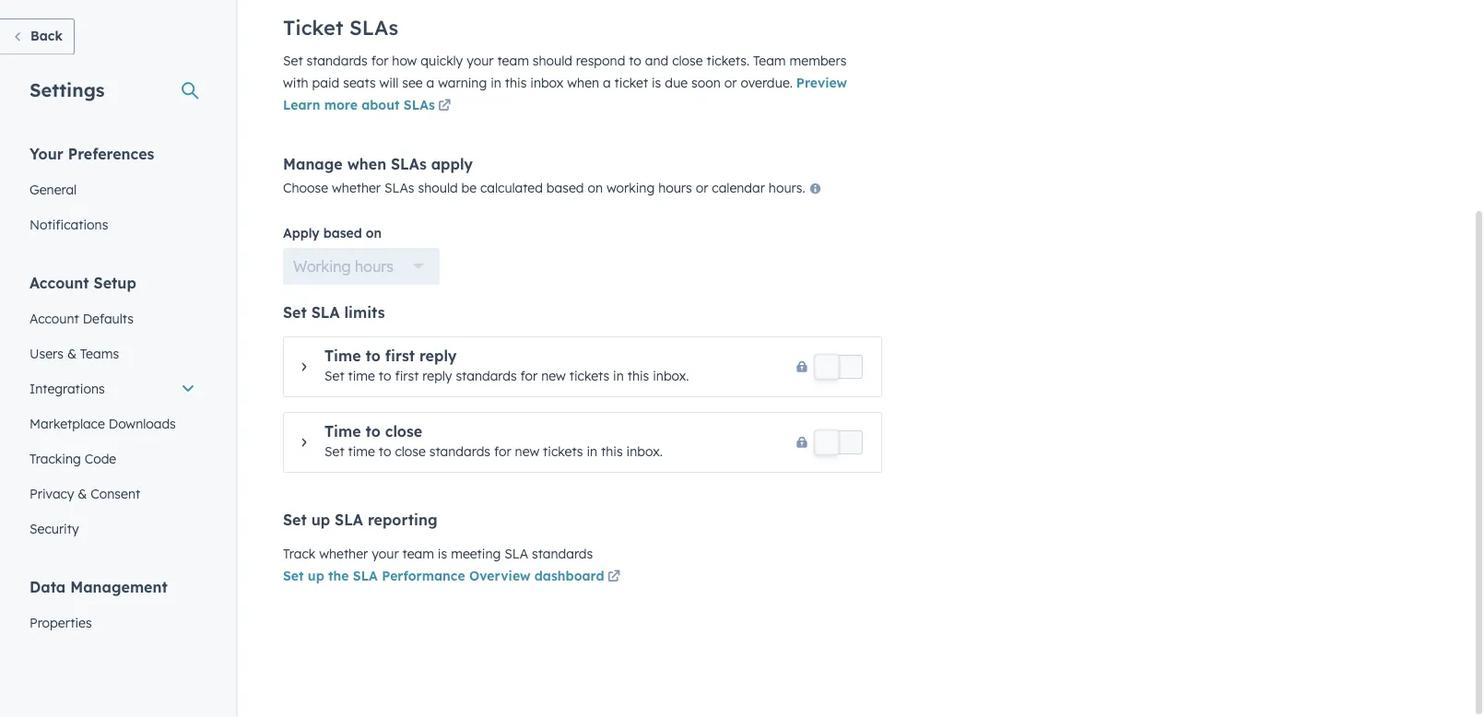 Task type: describe. For each thing, give the bounding box(es) containing it.
due
[[665, 75, 688, 91]]

slas up the how
[[349, 15, 398, 40]]

tickets.
[[707, 53, 750, 69]]

overdue.
[[741, 75, 793, 91]]

0 vertical spatial reply
[[419, 347, 457, 366]]

slas left apply
[[391, 155, 427, 173]]

or inside set standards for how quickly your team should respond to and close tickets. team members with paid seats will see a warning in this inbox when a ticket is due soon or overdue. preview
[[724, 75, 737, 91]]

hours inside popup button
[[355, 258, 394, 276]]

caret image for time to first reply
[[302, 362, 307, 373]]

your
[[30, 144, 63, 163]]

caret image for time to close
[[302, 437, 307, 449]]

for inside time to close set time to close standards for new tickets in this inbox.
[[494, 444, 511, 460]]

& for privacy
[[78, 485, 87, 502]]

how
[[392, 53, 417, 69]]

slas down see
[[404, 97, 435, 113]]

performance
[[382, 568, 465, 585]]

respond
[[576, 53, 625, 69]]

general link
[[18, 172, 207, 207]]

tracking code
[[30, 450, 116, 467]]

whether for your
[[319, 546, 368, 562]]

privacy & consent link
[[18, 476, 207, 511]]

for inside set standards for how quickly your team should respond to and close tickets. team members with paid seats will see a warning in this inbox when a ticket is due soon or overdue. preview
[[371, 53, 389, 69]]

ticket
[[283, 15, 343, 40]]

close inside set standards for how quickly your team should respond to and close tickets. team members with paid seats will see a warning in this inbox when a ticket is due soon or overdue. preview
[[672, 53, 703, 69]]

working
[[293, 258, 351, 276]]

tickets inside time to close set time to close standards for new tickets in this inbox.
[[543, 444, 583, 460]]

apply based on
[[283, 225, 382, 242]]

up for sla
[[311, 511, 330, 530]]

working hours button
[[283, 248, 440, 285]]

general
[[30, 181, 77, 197]]

0 horizontal spatial should
[[418, 180, 458, 196]]

set for set sla limits
[[283, 304, 307, 322]]

properties link
[[18, 605, 207, 640]]

warning
[[438, 75, 487, 91]]

track
[[283, 546, 316, 562]]

set standards for how quickly your team should respond to and close tickets. team members with paid seats will see a warning in this inbox when a ticket is due soon or overdue. preview
[[283, 53, 847, 91]]

apply
[[431, 155, 473, 173]]

preferences
[[68, 144, 154, 163]]

data management element
[[18, 577, 207, 717]]

set for set up sla reporting
[[283, 511, 307, 530]]

the
[[328, 568, 349, 585]]

set for set up the sla performance overview dashboard
[[283, 568, 304, 585]]

1 vertical spatial on
[[366, 225, 382, 242]]

tracking code link
[[18, 441, 207, 476]]

this inside 'time to first reply set time to first reply standards for new tickets in this inbox.'
[[628, 368, 649, 384]]

with
[[283, 75, 309, 91]]

integrations
[[30, 380, 105, 396]]

your inside set standards for how quickly your team should respond to and close tickets. team members with paid seats will see a warning in this inbox when a ticket is due soon or overdue. preview
[[467, 53, 494, 69]]

0 vertical spatial first
[[385, 347, 415, 366]]

notifications
[[30, 216, 108, 232]]

choose whether slas should be calculated based on working hours or calendar hours.
[[283, 180, 809, 196]]

manage when slas apply
[[283, 155, 473, 173]]

limits
[[344, 304, 385, 322]]

defaults
[[83, 310, 134, 326]]

overview
[[469, 568, 531, 585]]

account setup element
[[18, 272, 207, 546]]

account setup
[[30, 273, 136, 292]]

set up the sla performance overview dashboard link
[[283, 567, 624, 589]]

back link
[[0, 18, 75, 55]]

learn more about slas
[[283, 97, 435, 113]]

integrations button
[[18, 371, 207, 406]]

time for time to close
[[325, 423, 361, 441]]

standards inside set standards for how quickly your team should respond to and close tickets. team members with paid seats will see a warning in this inbox when a ticket is due soon or overdue. preview
[[307, 53, 368, 69]]

code
[[85, 450, 116, 467]]

account defaults
[[30, 310, 134, 326]]

choose
[[283, 180, 328, 196]]

1 horizontal spatial hours
[[658, 180, 692, 196]]

teams
[[80, 345, 119, 361]]

hours.
[[769, 180, 805, 196]]

account for account setup
[[30, 273, 89, 292]]

sla left reporting
[[335, 511, 363, 530]]

track whether your team is meeting sla standards
[[283, 546, 593, 562]]

learn
[[283, 97, 320, 113]]

marketplace downloads
[[30, 415, 176, 431]]

1 a from the left
[[426, 75, 434, 91]]

working
[[607, 180, 655, 196]]

learn more about slas link
[[283, 96, 454, 118]]

link opens in a new window image
[[608, 567, 620, 589]]

and
[[645, 53, 669, 69]]

manage
[[283, 155, 343, 173]]

security link
[[18, 511, 207, 546]]

reporting
[[368, 511, 438, 530]]

account defaults link
[[18, 301, 207, 336]]

time to first reply set time to first reply standards for new tickets in this inbox.
[[325, 347, 689, 384]]

dashboard
[[535, 568, 604, 585]]

up for the
[[308, 568, 324, 585]]

security
[[30, 520, 79, 537]]

standards inside time to close set time to close standards for new tickets in this inbox.
[[429, 444, 491, 460]]

apply
[[283, 225, 320, 242]]

set inside time to close set time to close standards for new tickets in this inbox.
[[325, 444, 344, 460]]

time for time to first reply
[[325, 347, 361, 366]]

set up sla reporting
[[283, 511, 438, 530]]

meeting
[[451, 546, 501, 562]]

will
[[379, 75, 399, 91]]

members
[[790, 53, 847, 69]]

soon
[[692, 75, 721, 91]]

0 horizontal spatial your
[[372, 546, 399, 562]]

0 horizontal spatial is
[[438, 546, 447, 562]]

settings
[[30, 78, 105, 101]]

downloads
[[109, 415, 176, 431]]

about
[[362, 97, 400, 113]]

for inside 'time to first reply set time to first reply standards for new tickets in this inbox.'
[[521, 368, 538, 384]]

time inside time to close set time to close standards for new tickets in this inbox.
[[348, 444, 375, 460]]

preview
[[796, 75, 847, 91]]

team inside set standards for how quickly your team should respond to and close tickets. team members with paid seats will see a warning in this inbox when a ticket is due soon or overdue. preview
[[497, 53, 529, 69]]



Task type: vqa. For each thing, say whether or not it's contained in the screenshot.
tickets
yes



Task type: locate. For each thing, give the bounding box(es) containing it.
time up set up sla reporting
[[325, 423, 361, 441]]

should inside set standards for how quickly your team should respond to and close tickets. team members with paid seats will see a warning in this inbox when a ticket is due soon or overdue. preview
[[533, 53, 573, 69]]

0 vertical spatial whether
[[332, 180, 381, 196]]

is left due
[[652, 75, 661, 91]]

calculated
[[480, 180, 543, 196]]

1 vertical spatial time
[[325, 423, 361, 441]]

marketplace downloads link
[[18, 406, 207, 441]]

inbox.
[[653, 368, 689, 384], [627, 444, 663, 460]]

0 vertical spatial time
[[325, 347, 361, 366]]

based
[[547, 180, 584, 196], [323, 225, 362, 242]]

2 vertical spatial in
[[587, 444, 598, 460]]

is inside set standards for how quickly your team should respond to and close tickets. team members with paid seats will see a warning in this inbox when a ticket is due soon or overdue. preview
[[652, 75, 661, 91]]

1 vertical spatial new
[[515, 444, 540, 460]]

1 vertical spatial in
[[613, 368, 624, 384]]

1 vertical spatial up
[[308, 568, 324, 585]]

1 vertical spatial &
[[78, 485, 87, 502]]

0 vertical spatial caret image
[[302, 362, 307, 373]]

standards up time to close set time to close standards for new tickets in this inbox.
[[456, 368, 517, 384]]

0 vertical spatial this
[[505, 75, 527, 91]]

setup
[[94, 273, 136, 292]]

your
[[467, 53, 494, 69], [372, 546, 399, 562]]

calendar
[[712, 180, 765, 196]]

1 horizontal spatial should
[[533, 53, 573, 69]]

standards up paid
[[307, 53, 368, 69]]

1 horizontal spatial &
[[78, 485, 87, 502]]

1 horizontal spatial new
[[541, 368, 566, 384]]

1 vertical spatial based
[[323, 225, 362, 242]]

see
[[402, 75, 423, 91]]

1 horizontal spatial or
[[724, 75, 737, 91]]

caret image
[[302, 362, 307, 373], [302, 437, 307, 449]]

0 vertical spatial close
[[672, 53, 703, 69]]

working hours
[[293, 258, 394, 276]]

this inside set standards for how quickly your team should respond to and close tickets. team members with paid seats will see a warning in this inbox when a ticket is due soon or overdue. preview
[[505, 75, 527, 91]]

privacy & consent
[[30, 485, 140, 502]]

based right calculated on the top left of page
[[547, 180, 584, 196]]

reply
[[419, 347, 457, 366], [423, 368, 452, 384]]

marketplace
[[30, 415, 105, 431]]

notifications link
[[18, 207, 207, 242]]

set inside 'time to first reply set time to first reply standards for new tickets in this inbox.'
[[325, 368, 344, 384]]

for up "will"
[[371, 53, 389, 69]]

2 vertical spatial close
[[395, 444, 426, 460]]

1 caret image from the top
[[302, 362, 307, 373]]

1 vertical spatial account
[[30, 310, 79, 326]]

be
[[461, 180, 477, 196]]

sla left "limits"
[[311, 304, 340, 322]]

2 time from the top
[[348, 444, 375, 460]]

quickly
[[421, 53, 463, 69]]

time up set up sla reporting
[[348, 444, 375, 460]]

1 vertical spatial or
[[696, 180, 708, 196]]

& for users
[[67, 345, 76, 361]]

0 vertical spatial &
[[67, 345, 76, 361]]

standards inside 'time to first reply set time to first reply standards for new tickets in this inbox.'
[[456, 368, 517, 384]]

2 vertical spatial for
[[494, 444, 511, 460]]

data management
[[30, 578, 168, 596]]

standards up reporting
[[429, 444, 491, 460]]

0 horizontal spatial a
[[426, 75, 434, 91]]

0 horizontal spatial based
[[323, 225, 362, 242]]

1 vertical spatial for
[[521, 368, 538, 384]]

up left the
[[308, 568, 324, 585]]

in inside set standards for how quickly your team should respond to and close tickets. team members with paid seats will see a warning in this inbox when a ticket is due soon or overdue. preview
[[491, 75, 501, 91]]

1 vertical spatial tickets
[[543, 444, 583, 460]]

1 vertical spatial caret image
[[302, 437, 307, 449]]

preview button
[[796, 75, 847, 91]]

time inside 'time to first reply set time to first reply standards for new tickets in this inbox.'
[[348, 368, 375, 384]]

should down apply
[[418, 180, 458, 196]]

1 horizontal spatial your
[[467, 53, 494, 69]]

when down respond
[[567, 75, 599, 91]]

0 horizontal spatial in
[[491, 75, 501, 91]]

0 horizontal spatial on
[[366, 225, 382, 242]]

1 vertical spatial is
[[438, 546, 447, 562]]

0 horizontal spatial when
[[347, 155, 386, 173]]

standards up dashboard
[[532, 546, 593, 562]]

sla up overview
[[505, 546, 528, 562]]

2 horizontal spatial this
[[628, 368, 649, 384]]

2 account from the top
[[30, 310, 79, 326]]

0 vertical spatial tickets
[[570, 368, 610, 384]]

set inside set standards for how quickly your team should respond to and close tickets. team members with paid seats will see a warning in this inbox when a ticket is due soon or overdue. preview
[[283, 53, 303, 69]]

link opens in a new window image inside 'learn more about slas' link
[[438, 100, 451, 113]]

1 time from the top
[[348, 368, 375, 384]]

time inside 'time to first reply set time to first reply standards for new tickets in this inbox.'
[[325, 347, 361, 366]]

on up working hours popup button
[[366, 225, 382, 242]]

1 time from the top
[[325, 347, 361, 366]]

this
[[505, 75, 527, 91], [628, 368, 649, 384], [601, 444, 623, 460]]

1 vertical spatial whether
[[319, 546, 368, 562]]

for
[[371, 53, 389, 69], [521, 368, 538, 384], [494, 444, 511, 460]]

0 vertical spatial based
[[547, 180, 584, 196]]

link opens in a new window image inside "set up the sla performance overview dashboard" link
[[608, 572, 620, 585]]

privacy
[[30, 485, 74, 502]]

&
[[67, 345, 76, 361], [78, 485, 87, 502]]

account for account defaults
[[30, 310, 79, 326]]

inbox. inside 'time to first reply set time to first reply standards for new tickets in this inbox.'
[[653, 368, 689, 384]]

time to close set time to close standards for new tickets in this inbox.
[[325, 423, 663, 460]]

set up track at the bottom left
[[283, 511, 307, 530]]

1 horizontal spatial is
[[652, 75, 661, 91]]

a right see
[[426, 75, 434, 91]]

consent
[[91, 485, 140, 502]]

time down set sla limits
[[325, 347, 361, 366]]

whether down manage when slas apply
[[332, 180, 381, 196]]

0 vertical spatial or
[[724, 75, 737, 91]]

ticket
[[615, 75, 648, 91]]

1 vertical spatial reply
[[423, 368, 452, 384]]

standards
[[307, 53, 368, 69], [456, 368, 517, 384], [429, 444, 491, 460], [532, 546, 593, 562]]

set sla limits
[[283, 304, 385, 322]]

when
[[567, 75, 599, 91], [347, 155, 386, 173]]

1 account from the top
[[30, 273, 89, 292]]

hours right working
[[658, 180, 692, 196]]

0 vertical spatial inbox.
[[653, 368, 689, 384]]

2 vertical spatial this
[[601, 444, 623, 460]]

tickets inside 'time to first reply set time to first reply standards for new tickets in this inbox.'
[[570, 368, 610, 384]]

0 vertical spatial is
[[652, 75, 661, 91]]

in inside 'time to first reply set time to first reply standards for new tickets in this inbox.'
[[613, 368, 624, 384]]

should
[[533, 53, 573, 69], [418, 180, 458, 196]]

1 vertical spatial close
[[385, 423, 422, 441]]

whether up the
[[319, 546, 368, 562]]

for up time to close set time to close standards for new tickets in this inbox.
[[521, 368, 538, 384]]

1 vertical spatial inbox.
[[627, 444, 663, 460]]

1 vertical spatial team
[[402, 546, 434, 562]]

your preferences
[[30, 144, 154, 163]]

time
[[348, 368, 375, 384], [348, 444, 375, 460]]

& right "users" on the left of the page
[[67, 345, 76, 361]]

new
[[541, 368, 566, 384], [515, 444, 540, 460]]

up up track at the bottom left
[[311, 511, 330, 530]]

1 vertical spatial first
[[395, 368, 419, 384]]

time down "limits"
[[348, 368, 375, 384]]

0 vertical spatial in
[[491, 75, 501, 91]]

based up working hours
[[323, 225, 362, 242]]

0 horizontal spatial hours
[[355, 258, 394, 276]]

when right manage
[[347, 155, 386, 173]]

this inside time to close set time to close standards for new tickets in this inbox.
[[601, 444, 623, 460]]

2 time from the top
[[325, 423, 361, 441]]

set up with
[[283, 53, 303, 69]]

or left calendar
[[696, 180, 708, 196]]

back
[[30, 28, 63, 44]]

new down 'time to first reply set time to first reply standards for new tickets in this inbox.'
[[515, 444, 540, 460]]

2 caret image from the top
[[302, 437, 307, 449]]

& right privacy
[[78, 485, 87, 502]]

or down tickets.
[[724, 75, 737, 91]]

on
[[588, 180, 603, 196], [366, 225, 382, 242]]

1 vertical spatial when
[[347, 155, 386, 173]]

account up account defaults
[[30, 273, 89, 292]]

in inside time to close set time to close standards for new tickets in this inbox.
[[587, 444, 598, 460]]

is up set up the sla performance overview dashboard
[[438, 546, 447, 562]]

0 horizontal spatial new
[[515, 444, 540, 460]]

0 horizontal spatial for
[[371, 53, 389, 69]]

ticket slas
[[283, 15, 398, 40]]

slas
[[349, 15, 398, 40], [404, 97, 435, 113], [391, 155, 427, 173], [384, 180, 414, 196]]

0 horizontal spatial team
[[402, 546, 434, 562]]

1 vertical spatial this
[[628, 368, 649, 384]]

2 horizontal spatial for
[[521, 368, 538, 384]]

1 vertical spatial time
[[348, 444, 375, 460]]

link opens in a new window image for slas
[[438, 100, 451, 113]]

users
[[30, 345, 64, 361]]

on left working
[[588, 180, 603, 196]]

or
[[724, 75, 737, 91], [696, 180, 708, 196]]

0 vertical spatial for
[[371, 53, 389, 69]]

new inside 'time to first reply set time to first reply standards for new tickets in this inbox.'
[[541, 368, 566, 384]]

1 horizontal spatial this
[[601, 444, 623, 460]]

new inside time to close set time to close standards for new tickets in this inbox.
[[515, 444, 540, 460]]

data
[[30, 578, 66, 596]]

1 vertical spatial hours
[[355, 258, 394, 276]]

1 vertical spatial your
[[372, 546, 399, 562]]

0 horizontal spatial or
[[696, 180, 708, 196]]

for down 'time to first reply set time to first reply standards for new tickets in this inbox.'
[[494, 444, 511, 460]]

when inside set standards for how quickly your team should respond to and close tickets. team members with paid seats will see a warning in this inbox when a ticket is due soon or overdue. preview
[[567, 75, 599, 91]]

more
[[324, 97, 358, 113]]

1 horizontal spatial a
[[603, 75, 611, 91]]

slas down manage when slas apply
[[384, 180, 414, 196]]

to inside set standards for how quickly your team should respond to and close tickets. team members with paid seats will see a warning in this inbox when a ticket is due soon or overdue. preview
[[629, 53, 642, 69]]

your down reporting
[[372, 546, 399, 562]]

0 vertical spatial account
[[30, 273, 89, 292]]

inbox
[[530, 75, 564, 91]]

set down working
[[283, 304, 307, 322]]

a down respond
[[603, 75, 611, 91]]

new up time to close set time to close standards for new tickets in this inbox.
[[541, 368, 566, 384]]

0 horizontal spatial &
[[67, 345, 76, 361]]

your up warning
[[467, 53, 494, 69]]

close
[[672, 53, 703, 69], [385, 423, 422, 441], [395, 444, 426, 460]]

sla inside "set up the sla performance overview dashboard" link
[[353, 568, 378, 585]]

link opens in a new window image
[[438, 96, 451, 118], [438, 100, 451, 113], [608, 572, 620, 585]]

0 vertical spatial team
[[497, 53, 529, 69]]

0 vertical spatial time
[[348, 368, 375, 384]]

1 horizontal spatial team
[[497, 53, 529, 69]]

whether for slas
[[332, 180, 381, 196]]

properties
[[30, 614, 92, 631]]

seats
[[343, 75, 376, 91]]

0 vertical spatial should
[[533, 53, 573, 69]]

team up the performance
[[402, 546, 434, 562]]

0 vertical spatial your
[[467, 53, 494, 69]]

link opens in a new window image for sla
[[608, 572, 620, 585]]

1 horizontal spatial in
[[587, 444, 598, 460]]

0 vertical spatial hours
[[658, 180, 692, 196]]

0 vertical spatial new
[[541, 368, 566, 384]]

team
[[753, 53, 786, 69]]

set down track at the bottom left
[[283, 568, 304, 585]]

tracking
[[30, 450, 81, 467]]

1 vertical spatial should
[[418, 180, 458, 196]]

sla right the
[[353, 568, 378, 585]]

inbox. inside time to close set time to close standards for new tickets in this inbox.
[[627, 444, 663, 460]]

your preferences element
[[18, 143, 207, 242]]

2 a from the left
[[603, 75, 611, 91]]

1 horizontal spatial on
[[588, 180, 603, 196]]

1 horizontal spatial based
[[547, 180, 584, 196]]

0 horizontal spatial this
[[505, 75, 527, 91]]

account
[[30, 273, 89, 292], [30, 310, 79, 326]]

1 horizontal spatial for
[[494, 444, 511, 460]]

hours
[[658, 180, 692, 196], [355, 258, 394, 276]]

users & teams
[[30, 345, 119, 361]]

in
[[491, 75, 501, 91], [613, 368, 624, 384], [587, 444, 598, 460]]

1 horizontal spatial when
[[567, 75, 599, 91]]

a
[[426, 75, 434, 91], [603, 75, 611, 91]]

0 vertical spatial on
[[588, 180, 603, 196]]

set for set standards for how quickly your team should respond to and close tickets. team members with paid seats will see a warning in this inbox when a ticket is due soon or overdue. preview
[[283, 53, 303, 69]]

paid
[[312, 75, 340, 91]]

set up set up sla reporting
[[325, 444, 344, 460]]

should up inbox
[[533, 53, 573, 69]]

account up "users" on the left of the page
[[30, 310, 79, 326]]

0 vertical spatial when
[[567, 75, 599, 91]]

hours up "limits"
[[355, 258, 394, 276]]

2 horizontal spatial in
[[613, 368, 624, 384]]

set up the sla performance overview dashboard
[[283, 568, 604, 585]]

team right 'quickly'
[[497, 53, 529, 69]]

set
[[283, 53, 303, 69], [283, 304, 307, 322], [325, 368, 344, 384], [325, 444, 344, 460], [283, 511, 307, 530], [283, 568, 304, 585]]

set down set sla limits
[[325, 368, 344, 384]]

users & teams link
[[18, 336, 207, 371]]

0 vertical spatial up
[[311, 511, 330, 530]]

management
[[70, 578, 168, 596]]

time inside time to close set time to close standards for new tickets in this inbox.
[[325, 423, 361, 441]]



